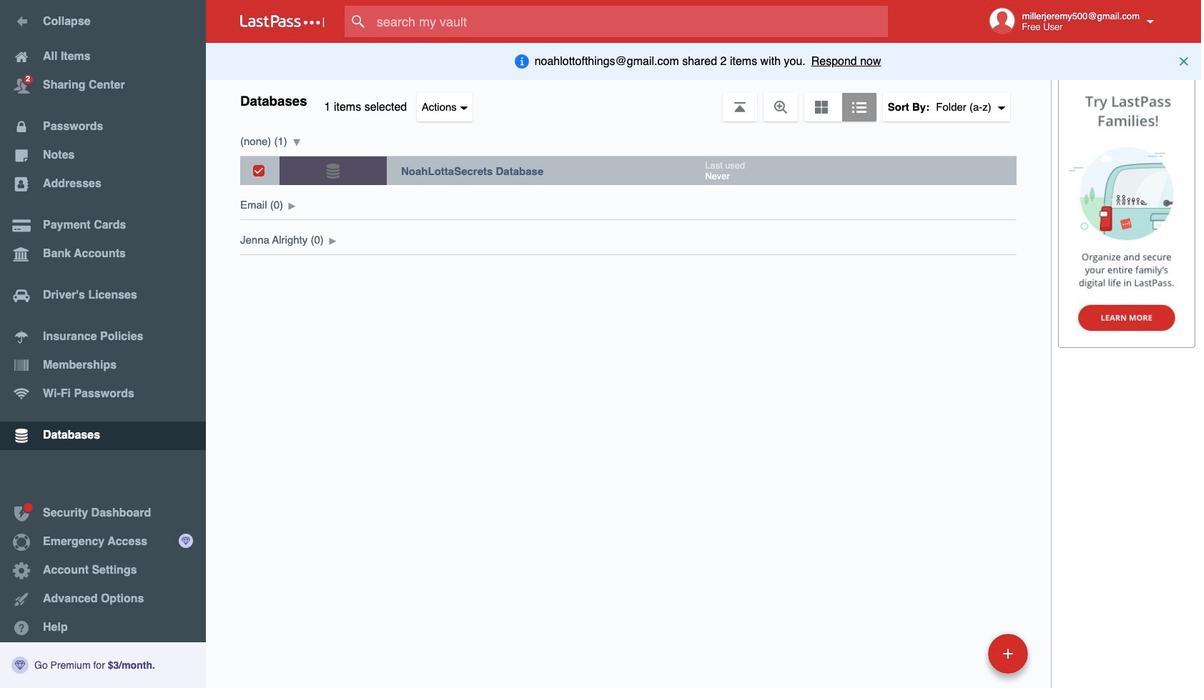 Task type: describe. For each thing, give the bounding box(es) containing it.
Search search field
[[345, 6, 916, 37]]

new item navigation
[[890, 630, 1037, 689]]

new item element
[[890, 634, 1034, 675]]

search my vault text field
[[345, 6, 916, 37]]



Task type: locate. For each thing, give the bounding box(es) containing it.
lastpass image
[[240, 15, 325, 28]]

main navigation navigation
[[0, 0, 206, 689]]

vault options navigation
[[206, 79, 1052, 122]]



Task type: vqa. For each thing, say whether or not it's contained in the screenshot.
Vault options navigation
yes



